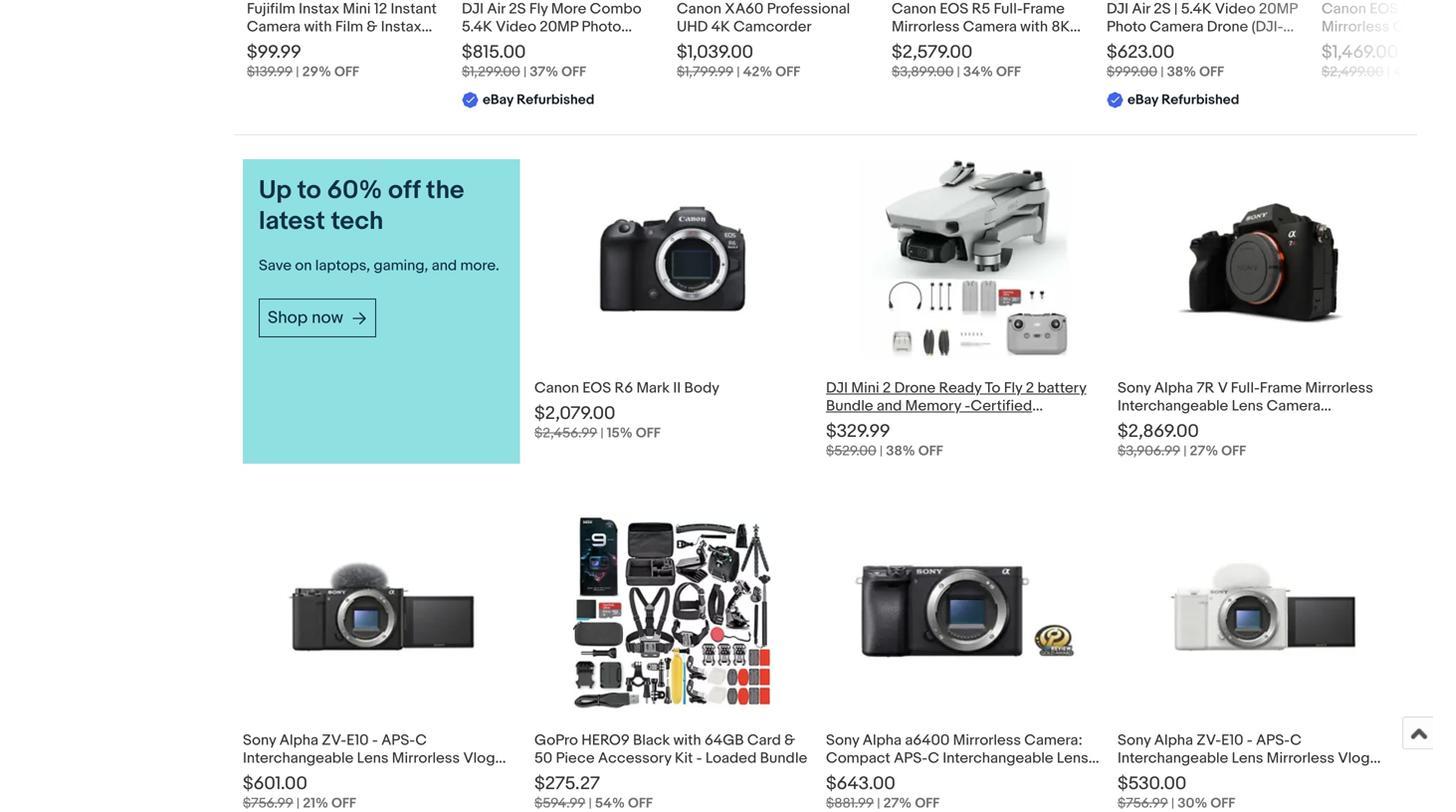 Task type: locate. For each thing, give the bounding box(es) containing it.
2 left battery
[[1026, 379, 1035, 397]]

& right film
[[367, 18, 378, 36]]

0 horizontal spatial black
[[309, 768, 346, 786]]

eos for $2,079.00
[[583, 379, 611, 397]]

zv- for $601.00
[[322, 732, 347, 750]]

frame inside the canon eos r5 full-frame mirrorless camera with 8k video(body only)
[[1023, 0, 1065, 18]]

0 vertical spatial &
[[367, 18, 378, 36]]

off down memory
[[919, 443, 944, 460]]

1 vertical spatial black
[[309, 768, 346, 786]]

5.4k inside 'dji air 2s fly more combo 5.4k video 20mp photo camera (dji-refurbished)'
[[462, 18, 493, 36]]

None text field
[[243, 795, 294, 809], [826, 795, 874, 809], [243, 795, 294, 809], [826, 795, 874, 809]]

air up '$623.00'
[[1132, 0, 1151, 18]]

ebay
[[483, 92, 514, 109], [1128, 92, 1159, 109]]

0 vertical spatial frame
[[1023, 0, 1065, 18]]

sony inside sony alpha zv-e10 - aps-c interchangeable lens mirrorless vlog camera body only
[[1118, 732, 1151, 750]]

dji inside dji air 2s | 5.4k video 20mp photo camera drone (dji- refurbished)
[[1107, 0, 1129, 18]]

with inside fujifilm instax mini 12 instant camera with film & instax creator kit (mint)
[[304, 18, 332, 36]]

full- inside the sony alpha 7r v full-frame mirrorless interchangeable lens camera (international
[[1231, 379, 1260, 397]]

| left 29% on the top
[[296, 64, 299, 81]]

1 horizontal spatial (dji-
[[1252, 18, 1284, 36]]

1 horizontal spatial e10
[[1222, 732, 1244, 750]]

1 vertical spatial kit
[[675, 750, 693, 768]]

50
[[535, 750, 553, 768]]

1 horizontal spatial vlog
[[1339, 750, 1371, 768]]

air
[[487, 0, 506, 18], [1132, 0, 1151, 18]]

$3,899.00
[[892, 64, 954, 81]]

refurbished up $529.00
[[826, 415, 909, 433]]

& inside fujifilm instax mini 12 instant camera with film & instax creator kit (mint)
[[367, 18, 378, 36]]

sony up '$530.00'
[[1118, 732, 1151, 750]]

1 vertical spatial fly
[[1004, 379, 1023, 397]]

0 horizontal spatial zv-
[[322, 732, 347, 750]]

latest
[[259, 206, 325, 237]]

0 vertical spatial full-
[[994, 0, 1023, 18]]

$999.00 text field
[[1107, 64, 1158, 81]]

off inside $623.00 $999.00 | 38% off
[[1200, 64, 1225, 81]]

more.
[[460, 257, 500, 275]]

camera inside the sony alpha 7r v full-frame mirrorless interchangeable lens camera (international
[[1267, 397, 1321, 415]]

| right $529.00
[[880, 443, 883, 460]]

| left 27%
[[1184, 443, 1187, 460]]

1 horizontal spatial c
[[928, 750, 940, 768]]

- inside the dji mini 2 drone ready to fly 2 battery bundle and memory -certified refurbished
[[965, 397, 971, 415]]

0 horizontal spatial canon
[[535, 379, 579, 397]]

0 vertical spatial black
[[633, 732, 670, 750]]

body left the only
[[1175, 768, 1210, 786]]

sony inside sony alpha zv-e10 - aps-c interchangeable lens mirrorless vlog camera - black
[[243, 732, 276, 750]]

alpha inside the sony alpha a6400 mirrorless camera: compact aps-c interchangeable lens digital
[[863, 732, 902, 750]]

memory
[[906, 397, 962, 415]]

off for $815.00
[[562, 64, 586, 81]]

2s inside dji air 2s | 5.4k video 20mp photo camera drone (dji- refurbished)
[[1154, 0, 1171, 18]]

alpha
[[1155, 379, 1194, 397], [280, 732, 319, 750], [863, 732, 902, 750], [1155, 732, 1194, 750]]

interchangeable inside sony alpha zv-e10 - aps-c interchangeable lens mirrorless vlog camera - black
[[243, 750, 354, 768]]

v
[[1218, 379, 1228, 397]]

sony alpha a6400 mirrorless camera: compact aps-c interchangeable lens digital
[[826, 732, 1089, 786]]

alpha inside the sony alpha 7r v full-frame mirrorless interchangeable lens camera (international
[[1155, 379, 1194, 397]]

$2,579.00
[[892, 41, 973, 63]]

alpha left 7r
[[1155, 379, 1194, 397]]

dji up '$815.00'
[[462, 0, 484, 18]]

camera inside dji air 2s | 5.4k video 20mp photo camera drone (dji- refurbished)
[[1150, 18, 1204, 36]]

1 vertical spatial frame
[[1260, 379, 1302, 397]]

$2,869.00
[[1118, 421, 1200, 443]]

| left 15%
[[601, 425, 604, 442]]

off for $329.99
[[919, 443, 944, 460]]

bundle inside gopro hero9 black with 64gb card & 50 piece accessory kit - loaded bundle $275.27
[[760, 750, 808, 768]]

| for $623.00
[[1161, 64, 1164, 81]]

off inside the canon eos r6 mark ii body $2,079.00 $2,456.99 | 15% off
[[636, 425, 661, 442]]

vlog inside sony alpha zv-e10 - aps-c interchangeable lens mirrorless vlog camera - black
[[463, 750, 495, 768]]

eos inside the canon eos r5 full-frame mirrorless camera with 8k video(body only)
[[940, 0, 969, 18]]

vlog
[[463, 750, 495, 768], [1339, 750, 1371, 768]]

aps- for $601.00
[[381, 732, 416, 750]]

off right the 42% on the top of the page
[[776, 64, 801, 81]]

instax up (mint)
[[299, 0, 339, 18]]

2 refurbished) from the left
[[1107, 36, 1194, 54]]

full- right v
[[1231, 379, 1260, 397]]

1 2s from the left
[[509, 0, 526, 18]]

0 horizontal spatial air
[[487, 0, 506, 18]]

2 left memory
[[883, 379, 891, 397]]

0 vertical spatial mini
[[343, 0, 371, 18]]

zv- inside sony alpha zv-e10 - aps-c interchangeable lens mirrorless vlog camera body only
[[1197, 732, 1222, 750]]

lens inside sony alpha zv-e10 - aps-c interchangeable lens mirrorless vlog camera - black
[[357, 750, 389, 768]]

1 horizontal spatial full-
[[1231, 379, 1260, 397]]

2 2s from the left
[[1154, 0, 1171, 18]]

| inside $2,869.00 $3,906.99 | 27% off
[[1184, 443, 1187, 460]]

None text field
[[535, 795, 586, 809], [1118, 795, 1169, 809], [535, 795, 586, 809], [1118, 795, 1169, 809]]

0 horizontal spatial c
[[416, 732, 427, 750]]

tech
[[331, 206, 384, 237]]

sony alpha 7r v full-frame mirrorless interchangeable lens camera (international image
[[1164, 159, 1364, 358]]

38% down $329.99
[[886, 443, 916, 460]]

$99.99 $139.99 | 29% off
[[247, 41, 359, 81]]

0 horizontal spatial video
[[496, 18, 537, 36]]

| inside $99.99 $139.99 | 29% off
[[296, 64, 299, 81]]

interchangeable for $530.00
[[1118, 750, 1229, 768]]

(mint)
[[323, 36, 361, 54]]

off for $2,579.00
[[997, 64, 1021, 81]]

1 2 from the left
[[883, 379, 891, 397]]

black right $601.00
[[309, 768, 346, 786]]

eos left the r5
[[940, 0, 969, 18]]

black right hero9
[[633, 732, 670, 750]]

$2,499.00
[[1322, 64, 1385, 81]]

off right 15%
[[636, 425, 661, 442]]

0 horizontal spatial (dji-
[[519, 36, 551, 54]]

vlog for $530.00
[[1339, 750, 1371, 768]]

camera inside sony alpha zv-e10 - aps-c interchangeable lens mirrorless vlog camera - black
[[243, 768, 297, 786]]

aps- inside the sony alpha a6400 mirrorless camera: compact aps-c interchangeable lens digital
[[894, 750, 928, 768]]

fly left more
[[530, 0, 548, 18]]

1 horizontal spatial 38%
[[1167, 64, 1197, 81]]

0 vertical spatial drone
[[1207, 18, 1249, 36]]

frame right v
[[1260, 379, 1302, 397]]

video up $623.00 $999.00 | 38% off
[[1216, 0, 1256, 18]]

frame right the r5
[[1023, 0, 1065, 18]]

0 horizontal spatial 5.4k
[[462, 18, 493, 36]]

mirrorless inside the sony alpha 7r v full-frame mirrorless interchangeable lens camera (international
[[1306, 379, 1374, 397]]

| left 37%
[[524, 64, 527, 81]]

video
[[1216, 0, 1256, 18], [496, 18, 537, 36]]

2 vlog from the left
[[1339, 750, 1371, 768]]

off
[[335, 64, 359, 81], [562, 64, 586, 81], [776, 64, 801, 81], [997, 64, 1021, 81], [1200, 64, 1225, 81], [636, 425, 661, 442], [919, 443, 944, 460], [1222, 443, 1247, 460]]

0 horizontal spatial refurbished)
[[551, 36, 638, 54]]

more
[[551, 0, 587, 18]]

2s
[[509, 0, 526, 18], [1154, 0, 1171, 18]]

2 ebay from the left
[[1128, 92, 1159, 109]]

2s up '$623.00'
[[1154, 0, 1171, 18]]

sony alpha 7r v full-frame mirrorless interchangeable lens camera (international
[[1118, 379, 1374, 433]]

& right 'card'
[[785, 732, 796, 750]]

| inside $2,579.00 $3,899.00 | 34% off
[[957, 64, 961, 81]]

2s up '$815.00'
[[509, 0, 526, 18]]

1 horizontal spatial dji
[[826, 379, 848, 397]]

off down (mint)
[[335, 64, 359, 81]]

0 horizontal spatial mini
[[343, 0, 371, 18]]

0 horizontal spatial refurbished
[[517, 92, 595, 109]]

compact
[[826, 750, 891, 768]]

0 horizontal spatial kit
[[302, 36, 320, 54]]

canon left 'xa60'
[[677, 0, 722, 18]]

2 horizontal spatial c
[[1291, 732, 1302, 750]]

air for $623.00
[[1132, 0, 1151, 18]]

1 zv- from the left
[[322, 732, 347, 750]]

$601.00
[[243, 773, 307, 795]]

lens for $2,869.00
[[1232, 397, 1264, 415]]

zv- for $530.00
[[1197, 732, 1222, 750]]

0 horizontal spatial fly
[[530, 0, 548, 18]]

aps- inside sony alpha zv-e10 - aps-c interchangeable lens mirrorless vlog camera body only
[[1257, 732, 1291, 750]]

2s inside 'dji air 2s fly more combo 5.4k video 20mp photo camera (dji-refurbished)'
[[509, 0, 526, 18]]

1 horizontal spatial bundle
[[826, 397, 874, 415]]

mirrorless inside sony alpha zv-e10 - aps-c interchangeable lens mirrorless vlog camera body only
[[1267, 750, 1335, 768]]

off right 37%
[[562, 64, 586, 81]]

alpha left a6400
[[863, 732, 902, 750]]

1 horizontal spatial refurbished
[[826, 415, 909, 433]]

0 horizontal spatial 20mp
[[540, 18, 578, 36]]

up to 60% off the latest tech save on laptops, gaming, and more. element
[[235, 135, 1418, 809]]

1 horizontal spatial ebay
[[1128, 92, 1159, 109]]

2 horizontal spatial dji
[[1107, 0, 1129, 18]]

air inside dji air 2s | 5.4k video 20mp photo camera drone (dji- refurbished)
[[1132, 0, 1151, 18]]

| left the 42% on the top of the page
[[737, 64, 740, 81]]

1 vertical spatial body
[[1175, 768, 1210, 786]]

0 horizontal spatial &
[[367, 18, 378, 36]]

canon
[[677, 0, 722, 18], [892, 0, 937, 18], [535, 379, 579, 397]]

1 horizontal spatial refurbished)
[[1107, 36, 1194, 54]]

canon up $2,079.00
[[535, 379, 579, 397]]

ebay refurbished down 37%
[[483, 92, 595, 109]]

20mp inside dji air 2s | 5.4k video 20mp photo camera drone (dji- refurbished)
[[1259, 0, 1298, 18]]

0 vertical spatial body
[[685, 379, 720, 397]]

41%
[[1394, 64, 1420, 81]]

only)
[[975, 36, 1010, 54]]

5.4k inside dji air 2s | 5.4k video 20mp photo camera drone (dji- refurbished)
[[1182, 0, 1212, 18]]

with
[[304, 18, 332, 36], [1021, 18, 1049, 36], [674, 732, 702, 750]]

kit left '64gb'
[[675, 750, 693, 768]]

shop now link
[[259, 299, 376, 337]]

drone up $623.00 $999.00 | 38% off
[[1207, 18, 1249, 36]]

xa60
[[725, 0, 764, 18]]

video up '$815.00'
[[496, 18, 537, 36]]

1 horizontal spatial photo
[[1107, 18, 1147, 36]]

dji up '$623.00'
[[1107, 0, 1129, 18]]

and up $329.99 $529.00 | 38% off
[[877, 397, 902, 415]]

1 horizontal spatial aps-
[[894, 750, 928, 768]]

$623.00 $999.00 | 38% off
[[1107, 41, 1225, 81]]

c inside sony alpha zv-e10 - aps-c interchangeable lens mirrorless vlog camera - black
[[416, 732, 427, 750]]

1 horizontal spatial 2
[[1026, 379, 1035, 397]]

1 vertical spatial eos
[[583, 379, 611, 397]]

$139.99
[[247, 64, 293, 81]]

0 horizontal spatial photo
[[582, 18, 622, 36]]

1 vertical spatial bundle
[[760, 750, 808, 768]]

and
[[432, 257, 457, 275], [877, 397, 902, 415]]

c
[[416, 732, 427, 750], [1291, 732, 1302, 750], [928, 750, 940, 768]]

e10
[[347, 732, 369, 750], [1222, 732, 1244, 750]]

0 vertical spatial fly
[[530, 0, 548, 18]]

| inside $623.00 $999.00 | 38% off
[[1161, 64, 1164, 81]]

fujifilm instax mini 12 instant camera with film & instax creator kit (mint)
[[247, 0, 437, 54]]

c inside sony alpha zv-e10 - aps-c interchangeable lens mirrorless vlog camera body only
[[1291, 732, 1302, 750]]

1 horizontal spatial drone
[[1207, 18, 1249, 36]]

mirrorless
[[892, 18, 960, 36], [1306, 379, 1374, 397], [953, 732, 1021, 750], [392, 750, 460, 768], [1267, 750, 1335, 768]]

e10 inside sony alpha zv-e10 - aps-c interchangeable lens mirrorless vlog camera body only
[[1222, 732, 1244, 750]]

dji up $329.99
[[826, 379, 848, 397]]

fly inside the dji mini 2 drone ready to fly 2 battery bundle and memory -certified refurbished
[[1004, 379, 1023, 397]]

refurbished for $815.00
[[517, 92, 595, 109]]

0 horizontal spatial body
[[685, 379, 720, 397]]

0 vertical spatial and
[[432, 257, 457, 275]]

gopro hero9 black with 64gb card & 50 piece accessory kit - loaded bundle $275.27
[[535, 732, 808, 795]]

2 zv- from the left
[[1197, 732, 1222, 750]]

1 horizontal spatial canon
[[677, 0, 722, 18]]

shop
[[268, 308, 308, 328]]

alpha inside sony alpha zv-e10 - aps-c interchangeable lens mirrorless vlog camera - black
[[280, 732, 319, 750]]

0 vertical spatial 38%
[[1167, 64, 1197, 81]]

lens inside sony alpha zv-e10 - aps-c interchangeable lens mirrorless vlog camera body only
[[1232, 750, 1264, 768]]

0 horizontal spatial with
[[304, 18, 332, 36]]

dji air 2s | 5.4k video 20mp photo camera drone (dji- refurbished)
[[1107, 0, 1298, 54]]

e10 inside sony alpha zv-e10 - aps-c interchangeable lens mirrorless vlog camera - black
[[347, 732, 369, 750]]

1 horizontal spatial black
[[633, 732, 670, 750]]

mini
[[343, 0, 371, 18], [852, 379, 880, 397]]

$529.00 text field
[[826, 443, 877, 460]]

fly right to
[[1004, 379, 1023, 397]]

full- inside the canon eos r5 full-frame mirrorless camera with 8k video(body only)
[[994, 0, 1023, 18]]

creator
[[247, 36, 298, 54]]

kit up 29% on the top
[[302, 36, 320, 54]]

drone left ready
[[895, 379, 936, 397]]

sony alpha a6400 mirrorless camera: compact aps-c interchangeable lens digital image
[[853, 562, 1077, 660]]

refurbished down $623.00 $999.00 | 38% off
[[1162, 92, 1240, 109]]

1 refurbished) from the left
[[551, 36, 638, 54]]

1 horizontal spatial 5.4k
[[1182, 0, 1212, 18]]

1 vertical spatial full-
[[1231, 379, 1260, 397]]

certified
[[971, 397, 1033, 415]]

up
[[259, 175, 292, 206]]

and inside the dji mini 2 drone ready to fly 2 battery bundle and memory -certified refurbished
[[877, 397, 902, 415]]

2s for $623.00
[[1154, 0, 1171, 18]]

0 horizontal spatial bundle
[[760, 750, 808, 768]]

c for $601.00
[[416, 732, 427, 750]]

canon inside the canon eos r6 mark ii body $2,079.00 $2,456.99 | 15% off
[[535, 379, 579, 397]]

sony up $601.00
[[243, 732, 276, 750]]

2 horizontal spatial with
[[1021, 18, 1049, 36]]

$3,906.99 text field
[[1118, 443, 1181, 460]]

bundle up $329.99
[[826, 397, 874, 415]]

canon inside canon xa60 professional uhd 4k camcorder $1,039.00 $1,799.99 | 42% off
[[677, 0, 722, 18]]

| inside $1,469.00 $2,499.00 | 41% o
[[1388, 64, 1391, 81]]

0 horizontal spatial 2
[[883, 379, 891, 397]]

instax
[[299, 0, 339, 18], [381, 18, 422, 36]]

1 horizontal spatial kit
[[675, 750, 693, 768]]

sony up digital
[[826, 732, 860, 750]]

2 horizontal spatial canon
[[892, 0, 937, 18]]

air up '$815.00'
[[487, 0, 506, 18]]

canon up the video(body
[[892, 0, 937, 18]]

1 vertical spatial &
[[785, 732, 796, 750]]

0 horizontal spatial and
[[432, 257, 457, 275]]

0 vertical spatial kit
[[302, 36, 320, 54]]

sony alpha zv-e10 - aps-c interchangeable lens mirrorless vlog camera - black image
[[269, 549, 494, 674]]

mirrorless inside the sony alpha a6400 mirrorless camera: compact aps-c interchangeable lens digital
[[953, 732, 1021, 750]]

1 horizontal spatial and
[[877, 397, 902, 415]]

5.4k up $623.00 $999.00 | 38% off
[[1182, 0, 1212, 18]]

photo inside dji air 2s | 5.4k video 20mp photo camera drone (dji- refurbished)
[[1107, 18, 1147, 36]]

lens inside the sony alpha 7r v full-frame mirrorless interchangeable lens camera (international
[[1232, 397, 1264, 415]]

1 horizontal spatial ebay refurbished
[[1128, 92, 1240, 109]]

zv-
[[322, 732, 347, 750], [1197, 732, 1222, 750]]

1 horizontal spatial air
[[1132, 0, 1151, 18]]

1 ebay refurbished from the left
[[483, 92, 595, 109]]

1 horizontal spatial 20mp
[[1259, 0, 1298, 18]]

1 horizontal spatial &
[[785, 732, 796, 750]]

2 air from the left
[[1132, 0, 1151, 18]]

with inside the canon eos r5 full-frame mirrorless camera with 8k video(body only)
[[1021, 18, 1049, 36]]

refurbished) down combo
[[551, 36, 638, 54]]

body right ii
[[685, 379, 720, 397]]

full- right the r5
[[994, 0, 1023, 18]]

instax right film
[[381, 18, 422, 36]]

-
[[965, 397, 971, 415], [372, 732, 378, 750], [1247, 732, 1253, 750], [697, 750, 702, 768], [300, 768, 306, 786]]

ebay for $623.00
[[1128, 92, 1159, 109]]

15%
[[607, 425, 633, 442]]

64gb
[[705, 732, 744, 750]]

ebay refurbished
[[483, 92, 595, 109], [1128, 92, 1240, 109]]

$1,299.00
[[462, 64, 521, 81]]

off inside $815.00 $1,299.00 | 37% off
[[562, 64, 586, 81]]

2 photo from the left
[[1107, 18, 1147, 36]]

drone
[[1207, 18, 1249, 36], [895, 379, 936, 397]]

0 horizontal spatial frame
[[1023, 0, 1065, 18]]

0 horizontal spatial eos
[[583, 379, 611, 397]]

38% for $623.00
[[1167, 64, 1197, 81]]

1 horizontal spatial fly
[[1004, 379, 1023, 397]]

$529.00
[[826, 443, 877, 460]]

refurbished)
[[551, 36, 638, 54], [1107, 36, 1194, 54]]

aps- inside sony alpha zv-e10 - aps-c interchangeable lens mirrorless vlog camera - black
[[381, 732, 416, 750]]

frame inside the sony alpha 7r v full-frame mirrorless interchangeable lens camera (international
[[1260, 379, 1302, 397]]

0 horizontal spatial 38%
[[886, 443, 916, 460]]

refurbished) up $999.00
[[1107, 36, 1194, 54]]

1 vertical spatial mini
[[852, 379, 880, 397]]

12
[[374, 0, 387, 18]]

dji
[[462, 0, 484, 18], [1107, 0, 1129, 18], [826, 379, 848, 397]]

canon eos r5 full-frame mirrorless camera with 8k video(body only)
[[892, 0, 1070, 54]]

alpha up $601.00
[[280, 732, 319, 750]]

| left 41%
[[1388, 64, 1391, 81]]

with left '64gb'
[[674, 732, 702, 750]]

the
[[426, 175, 464, 206]]

sony
[[1118, 379, 1151, 397], [243, 732, 276, 750], [826, 732, 860, 750], [1118, 732, 1151, 750]]

canon eos r6 mark ii body image
[[561, 169, 785, 348]]

canon inside the canon eos r5 full-frame mirrorless camera with 8k video(body only)
[[892, 0, 937, 18]]

e10 for $530.00
[[1222, 732, 1244, 750]]

alpha for $2,869.00
[[1155, 379, 1194, 397]]

1 vertical spatial drone
[[895, 379, 936, 397]]

sony for $643.00
[[826, 732, 860, 750]]

bundle right loaded
[[760, 750, 808, 768]]

0 vertical spatial bundle
[[826, 397, 874, 415]]

0 horizontal spatial vlog
[[463, 750, 495, 768]]

1 horizontal spatial eos
[[940, 0, 969, 18]]

off down dji air 2s | 5.4k video 20mp photo camera drone (dji- refurbished)
[[1200, 64, 1225, 81]]

$1,299.00 text field
[[462, 64, 521, 81]]

frame
[[1023, 0, 1065, 18], [1260, 379, 1302, 397]]

0 horizontal spatial drone
[[895, 379, 936, 397]]

1 vertical spatial 38%
[[886, 443, 916, 460]]

interchangeable
[[1118, 397, 1229, 415], [243, 750, 354, 768], [943, 750, 1054, 768], [1118, 750, 1229, 768]]

kit inside fujifilm instax mini 12 instant camera with film & instax creator kit (mint)
[[302, 36, 320, 54]]

refurbished down 37%
[[517, 92, 595, 109]]

| inside $329.99 $529.00 | 38% off
[[880, 443, 883, 460]]

vlog inside sony alpha zv-e10 - aps-c interchangeable lens mirrorless vlog camera body only
[[1339, 750, 1371, 768]]

ebay refurbished down $623.00 $999.00 | 38% off
[[1128, 92, 1240, 109]]

1 ebay from the left
[[483, 92, 514, 109]]

| down '$623.00'
[[1161, 64, 1164, 81]]

zv- inside sony alpha zv-e10 - aps-c interchangeable lens mirrorless vlog camera - black
[[322, 732, 347, 750]]

off right 34%
[[997, 64, 1021, 81]]

eos left r6
[[583, 379, 611, 397]]

canon for $1,039.00
[[677, 0, 722, 18]]

sony for $530.00
[[1118, 732, 1151, 750]]

1 e10 from the left
[[347, 732, 369, 750]]

with left film
[[304, 18, 332, 36]]

mini up $329.99
[[852, 379, 880, 397]]

2 horizontal spatial refurbished
[[1162, 92, 1240, 109]]

off inside $329.99 $529.00 | 38% off
[[919, 443, 944, 460]]

aps-
[[381, 732, 416, 750], [1257, 732, 1291, 750], [894, 750, 928, 768]]

dji air 2s fly more combo 5.4k video 20mp photo camera (dji-refurbished)
[[462, 0, 642, 54]]

38% down '$623.00'
[[1167, 64, 1197, 81]]

0 horizontal spatial aps-
[[381, 732, 416, 750]]

on
[[295, 257, 312, 275]]

0 horizontal spatial ebay
[[483, 92, 514, 109]]

mini left 12 at the left
[[343, 0, 371, 18]]

black inside gopro hero9 black with 64gb card & 50 piece accessory kit - loaded bundle $275.27
[[633, 732, 670, 750]]

5.4k up '$815.00'
[[462, 18, 493, 36]]

ebay down $999.00
[[1128, 92, 1159, 109]]

off inside $2,579.00 $3,899.00 | 34% off
[[997, 64, 1021, 81]]

dji mini 2 drone ready to fly 2 battery bundle and memory -certified refurbished image
[[860, 159, 1070, 358]]

dji inside 'dji air 2s fly more combo 5.4k video 20mp photo camera (dji-refurbished)'
[[462, 0, 484, 18]]

0 horizontal spatial e10
[[347, 732, 369, 750]]

$329.99
[[826, 421, 891, 443]]

2 ebay refurbished from the left
[[1128, 92, 1240, 109]]

interchangeable inside sony alpha zv-e10 - aps-c interchangeable lens mirrorless vlog camera body only
[[1118, 750, 1229, 768]]

$999.00
[[1107, 64, 1158, 81]]

1 horizontal spatial instax
[[381, 18, 422, 36]]

1 horizontal spatial body
[[1175, 768, 1210, 786]]

1 horizontal spatial mini
[[852, 379, 880, 397]]

alpha up '$530.00'
[[1155, 732, 1194, 750]]

0 horizontal spatial ebay refurbished
[[483, 92, 595, 109]]

with left 8k
[[1021, 18, 1049, 36]]

1 horizontal spatial 2s
[[1154, 0, 1171, 18]]

drone inside the dji mini 2 drone ready to fly 2 battery bundle and memory -certified refurbished
[[895, 379, 936, 397]]

off inside $2,869.00 $3,906.99 | 27% off
[[1222, 443, 1247, 460]]

20mp inside 'dji air 2s fly more combo 5.4k video 20mp photo camera (dji-refurbished)'
[[540, 18, 578, 36]]

off right 27%
[[1222, 443, 1247, 460]]

off inside canon xa60 professional uhd 4k camcorder $1,039.00 $1,799.99 | 42% off
[[776, 64, 801, 81]]

$2,869.00 $3,906.99 | 27% off
[[1118, 421, 1247, 460]]

1 photo from the left
[[582, 18, 622, 36]]

off inside $99.99 $139.99 | 29% off
[[335, 64, 359, 81]]

interchangeable for $601.00
[[243, 750, 354, 768]]

1 vertical spatial and
[[877, 397, 902, 415]]

38% inside $329.99 $529.00 | 38% off
[[886, 443, 916, 460]]

camcorder
[[734, 18, 812, 36]]

alpha inside sony alpha zv-e10 - aps-c interchangeable lens mirrorless vlog camera body only
[[1155, 732, 1194, 750]]

c inside the sony alpha a6400 mirrorless camera: compact aps-c interchangeable lens digital
[[928, 750, 940, 768]]

0 horizontal spatial dji
[[462, 0, 484, 18]]

1 horizontal spatial with
[[674, 732, 702, 750]]

1 air from the left
[[487, 0, 506, 18]]

0 horizontal spatial 2s
[[509, 0, 526, 18]]

interchangeable inside the sony alpha 7r v full-frame mirrorless interchangeable lens camera (international
[[1118, 397, 1229, 415]]

ebay down $1,299.00
[[483, 92, 514, 109]]

| for $99.99
[[296, 64, 299, 81]]

5.4k
[[1182, 0, 1212, 18], [462, 18, 493, 36]]

38% inside $623.00 $999.00 | 38% off
[[1167, 64, 1197, 81]]

refurbished) inside dji air 2s | 5.4k video 20mp photo camera drone (dji- refurbished)
[[1107, 36, 1194, 54]]

0 horizontal spatial full-
[[994, 0, 1023, 18]]

1 vlog from the left
[[463, 750, 495, 768]]

0 vertical spatial eos
[[940, 0, 969, 18]]

38% for $329.99
[[886, 443, 916, 460]]

sony up (international at the bottom right of page
[[1118, 379, 1151, 397]]

| left 34%
[[957, 64, 961, 81]]

2 e10 from the left
[[1222, 732, 1244, 750]]

1 horizontal spatial video
[[1216, 0, 1256, 18]]

to
[[985, 379, 1001, 397]]

60%
[[327, 175, 383, 206]]

and left the more.
[[432, 257, 457, 275]]

| up $623.00 $999.00 | 38% off
[[1175, 0, 1178, 18]]

photo up '$623.00'
[[1107, 18, 1147, 36]]

photo up $815.00 $1,299.00 | 37% off
[[582, 18, 622, 36]]

film
[[335, 18, 363, 36]]

1 horizontal spatial zv-
[[1197, 732, 1222, 750]]

1 horizontal spatial frame
[[1260, 379, 1302, 397]]

| inside $815.00 $1,299.00 | 37% off
[[524, 64, 527, 81]]

2
[[883, 379, 891, 397], [1026, 379, 1035, 397]]

2 horizontal spatial aps-
[[1257, 732, 1291, 750]]



Task type: describe. For each thing, give the bounding box(es) containing it.
$2,579.00 $3,899.00 | 34% off
[[892, 41, 1021, 81]]

fujifilm
[[247, 0, 296, 18]]

| for $2,869.00
[[1184, 443, 1187, 460]]

$623.00
[[1107, 41, 1175, 63]]

kit inside gopro hero9 black with 64gb card & 50 piece accessory kit - loaded bundle $275.27
[[675, 750, 693, 768]]

only
[[1214, 768, 1245, 786]]

r6
[[615, 379, 633, 397]]

7r
[[1197, 379, 1215, 397]]

| inside canon xa60 professional uhd 4k camcorder $1,039.00 $1,799.99 | 42% off
[[737, 64, 740, 81]]

camera inside 'dji air 2s fly more combo 5.4k video 20mp photo camera (dji-refurbished)'
[[462, 36, 516, 54]]

hero9
[[582, 732, 630, 750]]

off for $2,869.00
[[1222, 443, 1247, 460]]

42%
[[743, 64, 773, 81]]

- inside sony alpha zv-e10 - aps-c interchangeable lens mirrorless vlog camera body only
[[1247, 732, 1253, 750]]

refurbished) inside 'dji air 2s fly more combo 5.4k video 20mp photo camera (dji-refurbished)'
[[551, 36, 638, 54]]

black inside sony alpha zv-e10 - aps-c interchangeable lens mirrorless vlog camera - black
[[309, 768, 346, 786]]

(international
[[1118, 415, 1206, 433]]

ebay refurbished for $623.00
[[1128, 92, 1240, 109]]

save
[[259, 257, 292, 275]]

alpha for $643.00
[[863, 732, 902, 750]]

canon eos r6 mark ii body $2,079.00 $2,456.99 | 15% off
[[535, 379, 720, 442]]

mini inside the dji mini 2 drone ready to fly 2 battery bundle and memory -certified refurbished
[[852, 379, 880, 397]]

camera inside fujifilm instax mini 12 instant camera with film & instax creator kit (mint)
[[247, 18, 301, 36]]

accessory
[[598, 750, 672, 768]]

34%
[[964, 64, 994, 81]]

vlog for $601.00
[[463, 750, 495, 768]]

| for $329.99
[[880, 443, 883, 460]]

mirrorless inside sony alpha zv-e10 - aps-c interchangeable lens mirrorless vlog camera - black
[[392, 750, 460, 768]]

$2,079.00
[[535, 403, 616, 425]]

$275.27
[[535, 773, 600, 795]]

c for $530.00
[[1291, 732, 1302, 750]]

| for $815.00
[[524, 64, 527, 81]]

lens inside the sony alpha a6400 mirrorless camera: compact aps-c interchangeable lens digital
[[1057, 750, 1089, 768]]

laptops,
[[315, 257, 370, 275]]

r5
[[972, 0, 991, 18]]

dji mini 2 drone ready to fly 2 battery bundle and memory -certified refurbished
[[826, 379, 1087, 433]]

37%
[[530, 64, 559, 81]]

interchangeable for $2,869.00
[[1118, 397, 1229, 415]]

video inside 'dji air 2s fly more combo 5.4k video 20mp photo camera (dji-refurbished)'
[[496, 18, 537, 36]]

gopro hero9 black with 64gb card & 50 piece accessory kit - loaded bundle image
[[574, 512, 773, 711]]

eos for camera
[[940, 0, 969, 18]]

$2,456.99 text field
[[535, 425, 598, 442]]

| for $2,579.00
[[957, 64, 961, 81]]

ebay refurbished for $815.00
[[483, 92, 595, 109]]

aps- for $530.00
[[1257, 732, 1291, 750]]

body inside sony alpha zv-e10 - aps-c interchangeable lens mirrorless vlog camera body only
[[1175, 768, 1210, 786]]

alpha for $601.00
[[280, 732, 319, 750]]

off
[[388, 175, 421, 206]]

(dji- inside dji air 2s | 5.4k video 20mp photo camera drone (dji- refurbished)
[[1252, 18, 1284, 36]]

$815.00 $1,299.00 | 37% off
[[462, 41, 586, 81]]

ready
[[939, 379, 982, 397]]

air for $815.00
[[487, 0, 506, 18]]

$2,456.99
[[535, 425, 598, 442]]

| inside dji air 2s | 5.4k video 20mp photo camera drone (dji- refurbished)
[[1175, 0, 1178, 18]]

uhd
[[677, 18, 708, 36]]

$1,799.99
[[677, 64, 734, 81]]

29%
[[302, 64, 331, 81]]

4k
[[712, 18, 730, 36]]

drone inside dji air 2s | 5.4k video 20mp photo camera drone (dji- refurbished)
[[1207, 18, 1249, 36]]

2 2 from the left
[[1026, 379, 1035, 397]]

alpha for $530.00
[[1155, 732, 1194, 750]]

sony alpha zv-e10 - aps-c interchangeable lens mirrorless vlog camera body only
[[1118, 732, 1371, 786]]

with inside gopro hero9 black with 64gb card & 50 piece accessory kit - loaded bundle $275.27
[[674, 732, 702, 750]]

e10 for $601.00
[[347, 732, 369, 750]]

$3,899.00 text field
[[892, 64, 954, 81]]

mini inside fujifilm instax mini 12 instant camera with film & instax creator kit (mint)
[[343, 0, 371, 18]]

now
[[312, 308, 343, 328]]

camera:
[[1025, 732, 1083, 750]]

gaming,
[[374, 257, 429, 275]]

$1,039.00
[[677, 41, 754, 63]]

combo
[[590, 0, 642, 18]]

camera inside sony alpha zv-e10 - aps-c interchangeable lens mirrorless vlog camera body only
[[1118, 768, 1172, 786]]

$329.99 $529.00 | 38% off
[[826, 421, 944, 460]]

ebay for $815.00
[[483, 92, 514, 109]]

gopro
[[535, 732, 578, 750]]

off for $99.99
[[335, 64, 359, 81]]

save on laptops, gaming, and more.
[[259, 257, 500, 275]]

loaded
[[706, 750, 757, 768]]

interchangeable inside the sony alpha a6400 mirrorless camera: compact aps-c interchangeable lens digital
[[943, 750, 1054, 768]]

canon for camera
[[892, 0, 937, 18]]

canon xa60 professional uhd 4k camcorder $1,039.00 $1,799.99 | 42% off
[[677, 0, 851, 81]]

camera inside the canon eos r5 full-frame mirrorless camera with 8k video(body only)
[[963, 18, 1017, 36]]

$815.00
[[462, 41, 526, 63]]

dji for $623.00
[[1107, 0, 1129, 18]]

2s for $815.00
[[509, 0, 526, 18]]

& inside gopro hero9 black with 64gb card & 50 piece accessory kit - loaded bundle $275.27
[[785, 732, 796, 750]]

$1,469.00
[[1322, 41, 1399, 63]]

lens for $530.00
[[1232, 750, 1264, 768]]

card
[[748, 732, 781, 750]]

dji inside the dji mini 2 drone ready to fly 2 battery bundle and memory -certified refurbished
[[826, 379, 848, 397]]

refurbished inside the dji mini 2 drone ready to fly 2 battery bundle and memory -certified refurbished
[[826, 415, 909, 433]]

sony alpha zv-e10 - aps-c interchangeable lens mirrorless vlog camera - black
[[243, 732, 495, 786]]

shop now
[[268, 308, 343, 328]]

fly inside 'dji air 2s fly more combo 5.4k video 20mp photo camera (dji-refurbished)'
[[530, 0, 548, 18]]

sony for $2,869.00
[[1118, 379, 1151, 397]]

| inside the canon eos r6 mark ii body $2,079.00 $2,456.99 | 15% off
[[601, 425, 604, 442]]

0 horizontal spatial instax
[[299, 0, 339, 18]]

lens for $601.00
[[357, 750, 389, 768]]

off for $623.00
[[1200, 64, 1225, 81]]

o
[[1423, 64, 1434, 81]]

canon for $2,079.00
[[535, 379, 579, 397]]

$99.99
[[247, 41, 301, 63]]

mirrorless inside the canon eos r5 full-frame mirrorless camera with 8k video(body only)
[[892, 18, 960, 36]]

$1,799.99 text field
[[677, 64, 734, 81]]

(dji- inside 'dji air 2s fly more combo 5.4k video 20mp photo camera (dji-refurbished)'
[[519, 36, 551, 54]]

dji for $815.00
[[462, 0, 484, 18]]

$139.99 text field
[[247, 64, 293, 81]]

bundle inside the dji mini 2 drone ready to fly 2 battery bundle and memory -certified refurbished
[[826, 397, 874, 415]]

sony for $601.00
[[243, 732, 276, 750]]

27%
[[1190, 443, 1219, 460]]

$3,906.99
[[1118, 443, 1181, 460]]

$643.00
[[826, 773, 896, 795]]

a6400
[[905, 732, 950, 750]]

professional
[[767, 0, 851, 18]]

body inside the canon eos r6 mark ii body $2,079.00 $2,456.99 | 15% off
[[685, 379, 720, 397]]

up to 60% off the latest tech
[[259, 175, 464, 237]]

digital
[[826, 768, 870, 786]]

battery
[[1038, 379, 1087, 397]]

$2,499.00 text field
[[1322, 64, 1385, 81]]

piece
[[556, 750, 595, 768]]

video inside dji air 2s | 5.4k video 20mp photo camera drone (dji- refurbished)
[[1216, 0, 1256, 18]]

8k
[[1052, 18, 1070, 36]]

sony alpha zv-e10 - aps-c interchangeable lens mirrorless vlog camera body only image
[[1152, 549, 1376, 674]]

- inside gopro hero9 black with 64gb card & 50 piece accessory kit - loaded bundle $275.27
[[697, 750, 702, 768]]

| for $1,469.00
[[1388, 64, 1391, 81]]

mark
[[637, 379, 670, 397]]

ii
[[673, 379, 681, 397]]

video(body
[[892, 36, 972, 54]]

refurbished for $623.00
[[1162, 92, 1240, 109]]

photo inside 'dji air 2s fly more combo 5.4k video 20mp photo camera (dji-refurbished)'
[[582, 18, 622, 36]]

$530.00
[[1118, 773, 1187, 795]]



Task type: vqa. For each thing, say whether or not it's contained in the screenshot.
Listings
no



